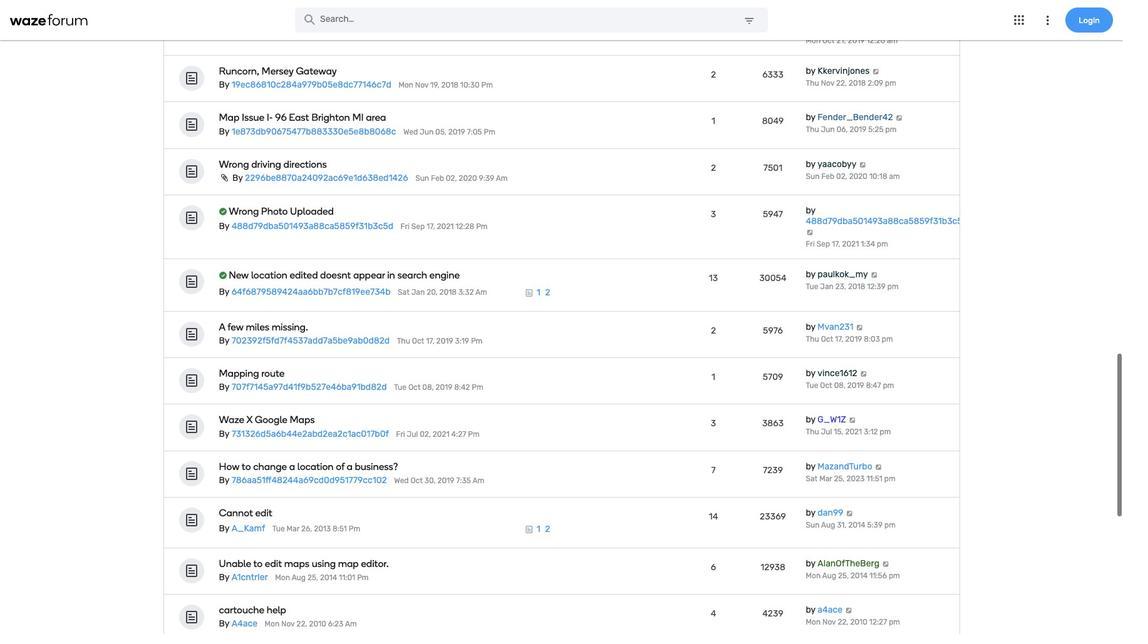 Task type: vqa. For each thing, say whether or not it's contained in the screenshot.
THE STARTING POINT button
no



Task type: locate. For each thing, give the bounding box(es) containing it.
0 horizontal spatial 25,
[[308, 586, 318, 594]]

1 vertical spatial to
[[254, 570, 263, 582]]

guidance left does
[[246, 13, 288, 25]]

by down waze
[[219, 440, 230, 451]]

1 1 from the top
[[537, 299, 541, 309]]

map
[[219, 123, 240, 135]]

08,
[[423, 395, 434, 404]]

by for by 1e873db90675477b883330e5e8b8068c
[[219, 138, 230, 148]]

3 for 5947
[[711, 221, 717, 231]]

pm
[[475, 28, 486, 37], [482, 92, 493, 101], [484, 139, 496, 148], [476, 234, 488, 242], [878, 251, 889, 260], [888, 294, 899, 303], [882, 347, 894, 355], [471, 349, 483, 357], [472, 395, 484, 404], [880, 440, 892, 448], [468, 442, 480, 450], [885, 486, 896, 495], [357, 586, 369, 594]]

17,
[[429, 28, 438, 37], [427, 234, 435, 242], [832, 251, 841, 260], [836, 347, 844, 355], [426, 349, 435, 357]]

9335
[[763, 17, 784, 28]]

0 vertical spatial to
[[242, 472, 251, 484]]

doc image
[[525, 300, 534, 309], [525, 537, 534, 546]]

2021 left 1:34 at the right
[[843, 251, 860, 260]]

1 horizontal spatial mon
[[399, 92, 414, 101]]

17, down a few miles missing. link
[[426, 349, 435, 357]]

a1cntrler
[[232, 584, 268, 595]]

by paulkok_my
[[806, 281, 869, 291]]

by dan99
[[806, 519, 844, 530]]

1 vertical spatial 2 link
[[546, 536, 551, 546]]

2 a from the left
[[347, 472, 353, 484]]

by kkervinjones
[[806, 77, 870, 88]]

2021 for 1:34
[[843, 251, 860, 260]]

2019 right 30,
[[438, 488, 455, 497]]

thu down vocal guidance does not match visual guidance "link"
[[400, 28, 413, 37]]

2019 right "21,"
[[848, 48, 865, 57]]

am for sat jan 20, 2018 3:32 am
[[476, 300, 488, 309]]

21,
[[837, 48, 847, 57]]

pm for thu oct 17, 2019 4:27 pm
[[475, 28, 486, 37]]

4:27 down vocal guidance does not match visual guidance "link"
[[458, 28, 473, 37]]

go to last post image for by fender_bender42
[[896, 126, 904, 133]]

2019 down vocal guidance does not match visual guidance "link"
[[439, 28, 456, 37]]

1 1 2 from the top
[[537, 299, 551, 309]]

a_kamf
[[232, 536, 265, 546]]

thu down by mvan231 in the bottom right of the page
[[806, 347, 820, 355]]

1 for sat jan 20, 2018 3:32 am
[[537, 299, 541, 309]]

1 for by a_kamf
[[537, 536, 541, 546]]

pm for mon aug 25, 2014 11:01 pm
[[357, 586, 369, 594]]

2 2 link from the top
[[546, 536, 551, 546]]

am for wed oct 30, 2019 7:35 am
[[473, 488, 485, 497]]

1
[[537, 299, 541, 309], [537, 536, 541, 546]]

17, up by paulkok_my
[[832, 251, 841, 260]]

2 horizontal spatial mon
[[806, 48, 821, 57]]

1 3 from the top
[[711, 221, 717, 231]]

1 horizontal spatial jul
[[822, 440, 833, 448]]

0 vertical spatial 02,
[[446, 185, 457, 194]]

sat jan 20, 2018 3:32 am
[[398, 300, 488, 309]]

go to last post image for by yaacobyy
[[859, 173, 867, 179]]

by down runcorn,
[[219, 91, 230, 102]]

wed for business?
[[394, 488, 409, 497]]

1 horizontal spatial sep
[[817, 251, 831, 260]]

a
[[289, 472, 295, 484], [347, 472, 353, 484]]

by inside by 488d79dba501493a88ca5859f31b3c5d
[[806, 217, 816, 227]]

go to last post image
[[806, 37, 814, 43], [872, 80, 881, 86], [896, 126, 904, 133], [859, 173, 867, 179], [871, 283, 879, 290], [860, 382, 868, 389]]

2021 down waze x google maps link
[[433, 442, 450, 450]]

by left yaacobyy link
[[806, 170, 816, 181]]

1 2 link from the top
[[546, 299, 551, 309]]

g_w1z link
[[818, 426, 847, 437]]

25, for mar
[[835, 486, 845, 495]]

0 vertical spatial wed
[[404, 139, 418, 148]]

go to last post image for by vince1612
[[860, 382, 868, 389]]

fri
[[401, 234, 410, 242], [806, 251, 815, 260], [396, 442, 405, 450]]

by left g_w1z
[[806, 426, 816, 437]]

go to last post image up thu jul 15, 2021 3:12 pm
[[849, 429, 857, 435]]

missing.
[[272, 333, 308, 345]]

new location edited doesnt appear in search engine link
[[219, 281, 596, 293]]

2 vertical spatial 2
[[546, 536, 551, 546]]

02, for 2021
[[420, 442, 431, 450]]

by
[[806, 77, 816, 88], [219, 91, 230, 102], [806, 124, 816, 134], [219, 138, 230, 148], [806, 170, 816, 181], [233, 184, 243, 195], [806, 217, 816, 227], [219, 232, 230, 243], [806, 281, 816, 291], [219, 299, 230, 309], [806, 333, 816, 344], [219, 347, 230, 358], [806, 380, 816, 391], [219, 394, 230, 404], [806, 426, 816, 437], [219, 440, 230, 451], [806, 473, 816, 484], [219, 487, 230, 498], [806, 519, 816, 530], [219, 536, 230, 546], [806, 570, 816, 581], [219, 584, 230, 595], [806, 617, 816, 628]]

by alanoftheberg
[[806, 570, 880, 581]]

1 vertical spatial 1
[[537, 536, 541, 546]]

go to last post image right vince1612
[[860, 382, 868, 389]]

to for how
[[242, 472, 251, 484]]

yaacobyy
[[818, 170, 857, 181]]

by for by alanoftheberg
[[806, 570, 816, 581]]

gateway
[[296, 77, 337, 89]]

2 1 link from the top
[[537, 536, 541, 546]]

3 for 3863
[[711, 430, 717, 441]]

0 horizontal spatial jan
[[412, 300, 425, 309]]

0 vertical spatial 4:27
[[458, 28, 473, 37]]

1 vertical spatial 25,
[[308, 586, 318, 594]]

sep for fri sep 17, 2021 12:28 pm
[[412, 234, 425, 242]]

by 702392f5fd7f4537add7a5be9ab0d82d
[[219, 347, 390, 358]]

1 vertical spatial 1 2
[[537, 536, 551, 546]]

pm for mon nov 19, 2018 10:30 pm
[[482, 92, 493, 101]]

to right how
[[242, 472, 251, 484]]

by down paperclip image
[[219, 232, 230, 243]]

2 vertical spatial mon
[[275, 586, 290, 594]]

mapping route link
[[219, 379, 596, 391]]

1 2 for by a_kamf
[[537, 536, 551, 546]]

05,
[[436, 139, 447, 148]]

0 horizontal spatial to
[[242, 472, 251, 484]]

does
[[290, 13, 312, 25]]

by 488d79dba501493a88ca5859f31b3c5d
[[806, 217, 968, 238]]

02, down waze x google maps link
[[420, 442, 431, 450]]

by left alanoftheberg
[[806, 570, 816, 581]]

go to last post image right "fender_bender42"
[[896, 126, 904, 133]]

edit up a_kamf
[[255, 519, 273, 531]]

guidance up thu oct 17, 2019 4:27 pm
[[391, 13, 433, 25]]

1 vertical spatial 3
[[711, 430, 717, 441]]

go to last post image right alanoftheberg
[[882, 573, 890, 579]]

by for by a_kamf
[[219, 536, 230, 546]]

oct for thu oct 17, 2019 8:03 pm
[[822, 347, 834, 355]]

by down new
[[219, 299, 230, 309]]

mon down runcorn, mersey gateway link
[[399, 92, 414, 101]]

by down a
[[219, 347, 230, 358]]

pm for tue jan 23, 2018 12:39 pm
[[888, 294, 899, 303]]

1 vertical spatial tue
[[394, 395, 407, 404]]

1 vertical spatial 1 link
[[537, 536, 541, 546]]

am right the 3:32
[[476, 300, 488, 309]]

by for by kkervinjones
[[806, 77, 816, 88]]

x
[[247, 426, 253, 438]]

by 2296be8870a24092ac69e1d638ed1426
[[233, 184, 409, 195]]

4:27 for 2021
[[452, 442, 467, 450]]

yaacobyy link
[[818, 170, 857, 181]]

tue oct 08, 2019 8:42 pm
[[394, 395, 484, 404]]

location up the 786aa51ff48244a69cd0d951779cc102
[[298, 472, 334, 484]]

feb
[[431, 185, 444, 194]]

go to last post image for how to change a location of a business?
[[875, 475, 883, 482]]

731326d5a6b44e2abd2ea2c1ac017b0f
[[232, 440, 389, 451]]

kkervinjones
[[818, 77, 870, 88]]

to up a1cntrler link
[[254, 570, 263, 582]]

fri sep 17, 2021 12:28 pm
[[401, 234, 488, 242]]

1 link for by a_kamf
[[537, 536, 541, 546]]

thu oct 17, 2019 3:19 pm
[[397, 349, 483, 357]]

mon for unable to edit maps using map editor.
[[275, 586, 290, 594]]

pm for thu oct 17, 2019 3:19 pm
[[471, 349, 483, 357]]

by down cannot
[[219, 536, 230, 546]]

jan for sat
[[412, 300, 425, 309]]

sep up by paulkok_my
[[817, 251, 831, 260]]

1 vertical spatial wrong
[[229, 217, 259, 229]]

1 horizontal spatial 02,
[[446, 185, 457, 194]]

wed jun 05, 2019 7:05 pm
[[404, 139, 496, 148]]

1 vertical spatial fri
[[806, 251, 815, 260]]

2019 left 3:19
[[437, 349, 454, 357]]

wrong up paperclip image
[[219, 170, 249, 182]]

edit
[[255, 519, 273, 531], [265, 570, 282, 582]]

1 vertical spatial location
[[298, 472, 334, 484]]

thu for thu jul 15, 2021 3:12 pm
[[806, 440, 820, 448]]

2019 for 8:03
[[846, 347, 863, 355]]

oct for tue oct 08, 2019 8:42 pm
[[409, 395, 421, 404]]

edit left maps
[[265, 570, 282, 582]]

by left vince1612 link
[[806, 380, 816, 391]]

1 vertical spatial mon
[[399, 92, 414, 101]]

0 vertical spatial 1 link
[[537, 299, 541, 309]]

fri down wrong photo uploaded link
[[401, 234, 410, 242]]

17, for 1:34
[[832, 251, 841, 260]]

17, down mvan231
[[836, 347, 844, 355]]

jul down waze x google maps link
[[407, 442, 418, 450]]

fri up by paulkok_my
[[806, 251, 815, 260]]

1 horizontal spatial to
[[254, 570, 263, 582]]

15,
[[834, 440, 844, 448]]

2 vertical spatial fri
[[396, 442, 405, 450]]

tue down the 'mapping route' link
[[394, 395, 407, 404]]

oct
[[415, 28, 427, 37], [823, 48, 835, 57], [822, 347, 834, 355], [412, 349, 425, 357], [409, 395, 421, 404], [411, 488, 423, 497]]

a right of
[[347, 472, 353, 484]]

4:27 down 8:42
[[452, 442, 467, 450]]

by for by dan99
[[806, 519, 816, 530]]

1 horizontal spatial jan
[[821, 294, 834, 303]]

0 horizontal spatial location
[[251, 281, 288, 293]]

jan
[[821, 294, 834, 303], [412, 300, 425, 309]]

map issue i- 96 east brighton mi area
[[219, 123, 386, 135]]

go to last post image up 12:39
[[871, 283, 879, 290]]

1 2 for sat jan 20, 2018 3:32 am
[[537, 299, 551, 309]]

am right 7:35 at the left of the page
[[473, 488, 485, 497]]

707f7145a97d41f9b527e46ba91bd82d
[[232, 394, 387, 404]]

pm for wed jun 05, 2019 7:05 pm
[[484, 139, 496, 148]]

oct left 08,
[[409, 395, 421, 404]]

sep down wrong photo uploaded link
[[412, 234, 425, 242]]

go to last post image right a4ace
[[845, 619, 853, 626]]

1 horizontal spatial sat
[[806, 486, 818, 495]]

fri jul 02, 2021 4:27 pm
[[396, 442, 480, 450]]

mersey
[[262, 77, 294, 89]]

thu down by g_w1z
[[806, 440, 820, 448]]

0 horizontal spatial mon
[[275, 586, 290, 594]]

2021 left 12:28
[[437, 234, 454, 242]]

1 vertical spatial wed
[[394, 488, 409, 497]]

0 vertical spatial 1 2
[[537, 299, 551, 309]]

2018 for by 19ec86810c284a979b05e8dc77146c7d
[[442, 92, 459, 101]]

by for by mvan231
[[806, 333, 816, 344]]

0 horizontal spatial jul
[[407, 442, 418, 450]]

go to last post image
[[806, 241, 814, 247], [856, 336, 864, 342], [849, 429, 857, 435], [875, 475, 883, 482], [846, 522, 854, 528], [882, 573, 890, 579], [845, 619, 853, 626]]

dan99 link
[[818, 519, 844, 530]]

wed down map issue i- 96 east brighton mi area link
[[404, 139, 418, 148]]

1 guidance from the left
[[246, 13, 288, 25]]

0 vertical spatial tue
[[806, 294, 819, 303]]

by right paperclip image
[[233, 184, 243, 195]]

oct for thu oct 17, 2019 3:19 pm
[[412, 349, 425, 357]]

1 vertical spatial sat
[[806, 486, 818, 495]]

by 19ec86810c284a979b05e8dc77146c7d
[[219, 91, 392, 102]]

in
[[387, 281, 395, 293]]

25, down by mazandturbo
[[835, 486, 845, 495]]

sat left mar
[[806, 486, 818, 495]]

by for by mazandturbo
[[806, 473, 816, 484]]

using
[[312, 570, 336, 582]]

to
[[242, 472, 251, 484], [254, 570, 263, 582]]

0 horizontal spatial a
[[289, 472, 295, 484]]

pm for thu oct 17, 2019 8:03 pm
[[882, 347, 894, 355]]

tue down by paulkok_my
[[806, 294, 819, 303]]

oct down vocal guidance does not match visual guidance "link"
[[415, 28, 427, 37]]

2019 left 8:03
[[846, 347, 863, 355]]

by down unable
[[219, 584, 230, 595]]

location
[[251, 281, 288, 293], [298, 472, 334, 484]]

by yaacobyy
[[806, 170, 857, 181]]

2021 right 15,
[[846, 440, 863, 448]]

location right new
[[251, 281, 288, 293]]

kkervinjones link
[[818, 77, 870, 88]]

17, down vocal guidance does not match visual guidance "link"
[[429, 28, 438, 37]]

mi
[[353, 123, 364, 135]]

0 vertical spatial location
[[251, 281, 288, 293]]

jul for 15,
[[822, 440, 833, 448]]

visual
[[363, 13, 389, 25]]

go to last post image up 11:51
[[875, 475, 883, 482]]

by for by 731326d5a6b44e2abd2ea2c1ac017b0f
[[219, 440, 230, 451]]

1 horizontal spatial tue
[[806, 294, 819, 303]]

doc image for by a_kamf
[[525, 537, 534, 546]]

3863
[[763, 430, 784, 441]]

1 horizontal spatial guidance
[[391, 13, 433, 25]]

by for by
[[219, 232, 230, 243]]

miles
[[246, 333, 270, 345]]

few
[[228, 333, 244, 345]]

2019 for 7:05
[[449, 139, 465, 148]]

pm for tue oct 08, 2019 8:42 pm
[[472, 395, 484, 404]]

oct down a few miles missing. link
[[412, 349, 425, 357]]

go to last post image right yaacobyy
[[859, 173, 867, 179]]

by left fender_bender42 link
[[806, 124, 816, 134]]

am right 9:39
[[496, 185, 508, 194]]

oct left 30,
[[411, 488, 423, 497]]

go to last post image down 12:26
[[872, 80, 881, 86]]

1 doc image from the top
[[525, 300, 534, 309]]

by for by yaacobyy
[[806, 170, 816, 181]]

4239
[[763, 621, 784, 631]]

by for by paulkok_my
[[806, 281, 816, 291]]

0 horizontal spatial tue
[[394, 395, 407, 404]]

1 vertical spatial sep
[[817, 251, 831, 260]]

jan left 20,
[[412, 300, 425, 309]]

by left dan99
[[806, 519, 816, 530]]

a up the by 786aa51ff48244a69cd0d951779cc102
[[289, 472, 295, 484]]

by down how
[[219, 487, 230, 498]]

jan left 23,
[[821, 294, 834, 303]]

786aa51ff48244a69cd0d951779cc102 link
[[232, 487, 387, 498]]

wed down the how to change a location of a business? link
[[394, 488, 409, 497]]

go to last post image right dan99 link
[[846, 522, 854, 528]]

brighton
[[312, 123, 350, 135]]

1 horizontal spatial a
[[347, 472, 353, 484]]

2296be8870a24092ac69e1d638ed1426 link
[[245, 184, 409, 195]]

wrong left photo
[[229, 217, 259, 229]]

25, right aug
[[308, 586, 318, 594]]

2 1 2 from the top
[[537, 536, 551, 546]]

runcorn, mersey gateway
[[219, 77, 337, 89]]

go to last post image for cartouche help
[[845, 619, 853, 626]]

1 horizontal spatial 25,
[[835, 486, 845, 495]]

0 vertical spatial wrong
[[219, 170, 249, 182]]

driving
[[251, 170, 281, 182]]

of
[[336, 472, 345, 484]]

mon left "21,"
[[806, 48, 821, 57]]

8:42
[[455, 395, 470, 404]]

wrong inside wrong photo uploaded link
[[229, 217, 259, 229]]

2018
[[442, 92, 459, 101], [849, 294, 866, 303], [440, 300, 457, 309]]

2019 right 08,
[[436, 395, 453, 404]]

2014
[[320, 586, 337, 594]]

2 link for by a_kamf
[[546, 536, 551, 546]]

sat mar 25, 2023 11:51 pm
[[806, 486, 896, 495]]

mon left aug
[[275, 586, 290, 594]]

by right 5947 at the top of page
[[806, 217, 816, 227]]

by a1cntrler
[[219, 584, 268, 595]]

by left paulkok_my
[[806, 281, 816, 291]]

0 vertical spatial sep
[[412, 234, 425, 242]]

0 vertical spatial 3
[[711, 221, 717, 231]]

3 left 3863
[[711, 430, 717, 441]]

1 vertical spatial doc image
[[525, 537, 534, 546]]

by down mapping
[[219, 394, 230, 404]]

2021 for 3:12
[[846, 440, 863, 448]]

1 1 link from the top
[[537, 299, 541, 309]]

by left mvan231
[[806, 333, 816, 344]]

2018 right 19,
[[442, 92, 459, 101]]

0 vertical spatial fri
[[401, 234, 410, 242]]

go to last post image for waze x google maps
[[849, 429, 857, 435]]

17, for 12:28
[[427, 234, 435, 242]]

0 vertical spatial 25,
[[835, 486, 845, 495]]

2019 right "05,"
[[449, 139, 465, 148]]

sat down new location edited doesnt appear in search engine link
[[398, 300, 410, 309]]

oct down by mvan231 in the bottom right of the page
[[822, 347, 834, 355]]

2 3 from the top
[[711, 430, 717, 441]]

0 horizontal spatial guidance
[[246, 13, 288, 25]]

go to last post image up mon oct 21, 2019 12:26 am
[[806, 37, 814, 43]]

0 horizontal spatial sat
[[398, 300, 410, 309]]

guidance
[[246, 13, 288, 25], [391, 13, 433, 25]]

thu for thu oct 17, 2019 3:19 pm
[[397, 349, 410, 357]]

2018 right 20,
[[440, 300, 457, 309]]

by left a4ace link
[[806, 617, 816, 628]]

by down "map"
[[219, 138, 230, 148]]

am for sun feb 02, 2020 9:39 am
[[496, 185, 508, 194]]

cannot edit link
[[219, 519, 596, 531]]

17, down wrong photo uploaded link
[[427, 234, 435, 242]]

vince1612 link
[[818, 380, 858, 391]]

02, for 2020
[[446, 185, 457, 194]]

0 vertical spatial doc image
[[525, 300, 534, 309]]

0 vertical spatial sat
[[398, 300, 410, 309]]

jul left 15,
[[822, 440, 833, 448]]

by left kkervinjones "link"
[[806, 77, 816, 88]]

2 1 from the top
[[537, 536, 541, 546]]

2 link for sat jan 20, 2018 3:32 am
[[546, 299, 551, 309]]

sep
[[412, 234, 425, 242], [817, 251, 831, 260]]

0 vertical spatial 2 link
[[546, 299, 551, 309]]

editor.
[[361, 570, 389, 582]]

thu jul 15, 2021 3:12 pm
[[806, 440, 892, 448]]

a_kamf link
[[232, 536, 265, 546]]

thu oct 17, 2019 4:27 pm
[[400, 28, 486, 37]]

1 horizontal spatial location
[[298, 472, 334, 484]]

2 doc image from the top
[[525, 537, 534, 546]]

1 vertical spatial 4:27
[[452, 442, 467, 450]]

how to change a location of a business?
[[219, 472, 398, 484]]

mazandturbo
[[818, 473, 873, 484]]

wrong driving directions link
[[219, 170, 596, 182]]

105b9d2a2f6446f59c4c62e764509a58
[[232, 27, 393, 38]]

help
[[267, 616, 286, 628]]

paperclip image
[[219, 185, 230, 194]]

0 vertical spatial 1
[[537, 299, 541, 309]]

photo
[[261, 217, 288, 229]]

1 vertical spatial 02,
[[420, 442, 431, 450]]

2019 for 8:42
[[436, 395, 453, 404]]

2018 for by 64f6879589424aa6bb7b7cf819ee734b
[[440, 300, 457, 309]]

0 horizontal spatial 02,
[[420, 442, 431, 450]]

jun
[[420, 139, 434, 148]]

map
[[338, 570, 359, 582]]

0 horizontal spatial sep
[[412, 234, 425, 242]]

1 vertical spatial 2
[[546, 299, 551, 309]]

oct left "21,"
[[823, 48, 835, 57]]

maps
[[290, 426, 315, 438]]

thu down a few miles missing. link
[[397, 349, 410, 357]]



Task type: describe. For each thing, give the bounding box(es) containing it.
8:03
[[865, 347, 881, 355]]

a few miles missing. link
[[219, 333, 596, 345]]

doc image for sat jan 20, 2018 3:32 am
[[525, 300, 534, 309]]

go to last post image for a few miles missing.
[[856, 336, 864, 342]]

1 link for sat jan 20, 2018 3:32 am
[[537, 299, 541, 309]]

0 vertical spatial mon
[[806, 48, 821, 57]]

1 a from the left
[[289, 472, 295, 484]]

route
[[261, 379, 285, 391]]

17, for 3:19
[[426, 349, 435, 357]]

by for by a1cntrler
[[219, 584, 230, 595]]

by for by fender_bender42
[[806, 124, 816, 134]]

pm for fri sep 17, 2021 12:28 pm
[[476, 234, 488, 242]]

runcorn,
[[219, 77, 259, 89]]

paulkok_my link
[[818, 281, 869, 291]]

1:34
[[861, 251, 876, 260]]

2 for by paulkok_my
[[546, 299, 551, 309]]

3:19
[[455, 349, 469, 357]]

4
[[711, 621, 717, 631]]

new
[[229, 281, 249, 293]]

cartouche
[[219, 616, 265, 628]]

go to last post image for by kkervinjones
[[872, 80, 881, 86]]

alanoftheberg
[[818, 570, 880, 581]]

2021 for 12:28
[[437, 234, 454, 242]]

488d79dba501493a88ca5859f31b3c5d link
[[806, 227, 968, 238]]

sat for sat mar 25, 2023 11:51 pm
[[806, 486, 818, 495]]

mapping
[[219, 379, 259, 391]]

2018 right 23,
[[849, 294, 866, 303]]

fri for fri sep 17, 2021 1:34 pm
[[806, 251, 815, 260]]

by for by 786aa51ff48244a69cd0d951779cc102
[[219, 487, 230, 498]]

by for by a4ace
[[806, 617, 816, 628]]

sun feb 02, 2020 9:39 am
[[416, 185, 508, 194]]

change
[[253, 472, 287, 484]]

go to last post image for by paulkok_my
[[871, 283, 879, 290]]

2023
[[847, 486, 865, 495]]

by for by 19ec86810c284a979b05e8dc77146c7d
[[219, 91, 230, 102]]

by a_kamf
[[219, 536, 265, 546]]

map issue i- 96 east brighton mi area link
[[219, 123, 596, 135]]

waze x google maps
[[219, 426, 315, 438]]

by for by 64f6879589424aa6bb7b7cf819ee734b
[[219, 299, 230, 309]]

2019 for 7:35
[[438, 488, 455, 497]]

tue jan 23, 2018 12:39 pm
[[806, 294, 899, 303]]

mvan231 link
[[818, 333, 854, 344]]

25, for aug
[[308, 586, 318, 594]]

east
[[289, 123, 309, 135]]

5947
[[763, 221, 784, 231]]

707f7145a97d41f9b527e46ba91bd82d link
[[232, 394, 387, 404]]

20,
[[427, 300, 438, 309]]

waze x google maps link
[[219, 426, 596, 438]]

12:39
[[868, 294, 886, 303]]

go to last post image up fri sep 17, 2021 1:34 pm
[[806, 241, 814, 247]]

by for by g_w1z
[[806, 426, 816, 437]]

wrong driving directions
[[219, 170, 327, 182]]

cartouche help link
[[219, 616, 596, 628]]

uploaded
[[290, 217, 334, 229]]

wrong for wrong driving directions
[[219, 170, 249, 182]]

oct for mon oct 21, 2019 12:26 am
[[823, 48, 835, 57]]

a1cntrler link
[[232, 584, 268, 595]]

oct for wed oct 30, 2019 7:35 am
[[411, 488, 423, 497]]

appear
[[353, 281, 385, 293]]

i-
[[267, 123, 273, 135]]

mapping route
[[219, 379, 285, 391]]

12:28
[[456, 234, 475, 242]]

by 786aa51ff48244a69cd0d951779cc102
[[219, 487, 387, 498]]

by for by 702392f5fd7f4537add7a5be9ab0d82d
[[219, 347, 230, 358]]

a4ace
[[818, 617, 843, 628]]

by for by 2296be8870a24092ac69e1d638ed1426
[[233, 184, 243, 195]]

wrong photo uploaded
[[229, 217, 334, 229]]

by for by 707f7145a97d41f9b527e46ba91bd82d
[[219, 394, 230, 404]]

2019 for 3:19
[[437, 349, 454, 357]]

17, for 4:27
[[429, 28, 438, 37]]

by mazandturbo
[[806, 473, 873, 484]]

tue for tue oct 08, 2019 8:42 pm
[[394, 395, 407, 404]]

oct for thu oct 17, 2019 4:27 pm
[[415, 28, 427, 37]]

cannot edit
[[219, 519, 273, 531]]

by g_w1z
[[806, 426, 847, 437]]

wed for area
[[404, 139, 418, 148]]

2021 for 4:27
[[433, 442, 450, 450]]

wrong for wrong photo uploaded
[[229, 217, 259, 229]]

thu for thu oct 17, 2019 8:03 pm
[[806, 347, 820, 355]]

2020
[[459, 185, 477, 194]]

directions
[[284, 170, 327, 182]]

jul for 02,
[[407, 442, 418, 450]]

12:26
[[867, 48, 886, 57]]

2 for by dan99
[[546, 536, 551, 546]]

by mvan231
[[806, 333, 854, 344]]

2019 for 4:27
[[439, 28, 456, 37]]

pm for thu jul 15, 2021 3:12 pm
[[880, 440, 892, 448]]

business?
[[355, 472, 398, 484]]

30,
[[425, 488, 436, 497]]

g_w1z
[[818, 426, 847, 437]]

go to last post image for unable to edit maps using map editor.
[[882, 573, 890, 579]]

64f6879589424aa6bb7b7cf819ee734b
[[232, 299, 391, 309]]

2 guidance from the left
[[391, 13, 433, 25]]

unable
[[219, 570, 251, 582]]

dan99
[[818, 519, 844, 530]]

1e873db90675477b883330e5e8b8068c
[[232, 138, 396, 148]]

area
[[366, 123, 386, 135]]

7:35
[[456, 488, 471, 497]]

7501
[[764, 174, 783, 185]]

17, for 8:03
[[836, 347, 844, 355]]

mon nov 19, 2018 10:30 pm
[[399, 92, 493, 101]]

edited
[[290, 281, 318, 293]]

by for by vince1612
[[806, 380, 816, 391]]

pm for fri sep 17, 2021 1:34 pm
[[878, 251, 889, 260]]

19ec86810c284a979b05e8dc77146c7d link
[[232, 91, 392, 102]]

go to last post image for cannot edit
[[846, 522, 854, 528]]

4:27 for 2019
[[458, 28, 473, 37]]

unable to edit maps using map editor.
[[219, 570, 389, 582]]

a few miles missing.
[[219, 333, 308, 345]]

thu for thu oct 17, 2019 4:27 pm
[[400, 28, 413, 37]]

mon aug 25, 2014 11:01 pm
[[275, 586, 369, 594]]

702392f5fd7f4537add7a5be9ab0d82d link
[[232, 347, 390, 358]]

sep for fri sep 17, 2021 1:34 pm
[[817, 251, 831, 260]]

engine
[[430, 281, 460, 293]]

fender_bender42 link
[[818, 124, 894, 134]]

mon for runcorn, mersey gateway
[[399, 92, 414, 101]]

cannot
[[219, 519, 253, 531]]

by fender_bender42
[[806, 124, 894, 134]]

0 vertical spatial 2
[[711, 174, 717, 185]]

30054
[[760, 284, 787, 295]]

sat for sat jan 20, 2018 3:32 am
[[398, 300, 410, 309]]

19ec86810c284a979b05e8dc77146c7d
[[232, 91, 392, 102]]

0 vertical spatial edit
[[255, 519, 273, 531]]

23,
[[836, 294, 847, 303]]

fri for fri sep 17, 2021 12:28 pm
[[401, 234, 410, 242]]

vince1612
[[818, 380, 858, 391]]

location inside new location edited doesnt appear in search engine link
[[251, 281, 288, 293]]

fri for fri jul 02, 2021 4:27 pm
[[396, 442, 405, 450]]

1 vertical spatial edit
[[265, 570, 282, 582]]

jan for tue
[[821, 294, 834, 303]]

search
[[398, 281, 427, 293]]

11:01
[[339, 586, 356, 594]]

match
[[331, 13, 361, 25]]

pm for sat mar 25, 2023 11:51 pm
[[885, 486, 896, 495]]

am for mon oct 21, 2019 12:26 am
[[888, 48, 898, 57]]

thu oct 17, 2019 8:03 pm
[[806, 347, 894, 355]]

aug
[[292, 586, 306, 594]]



